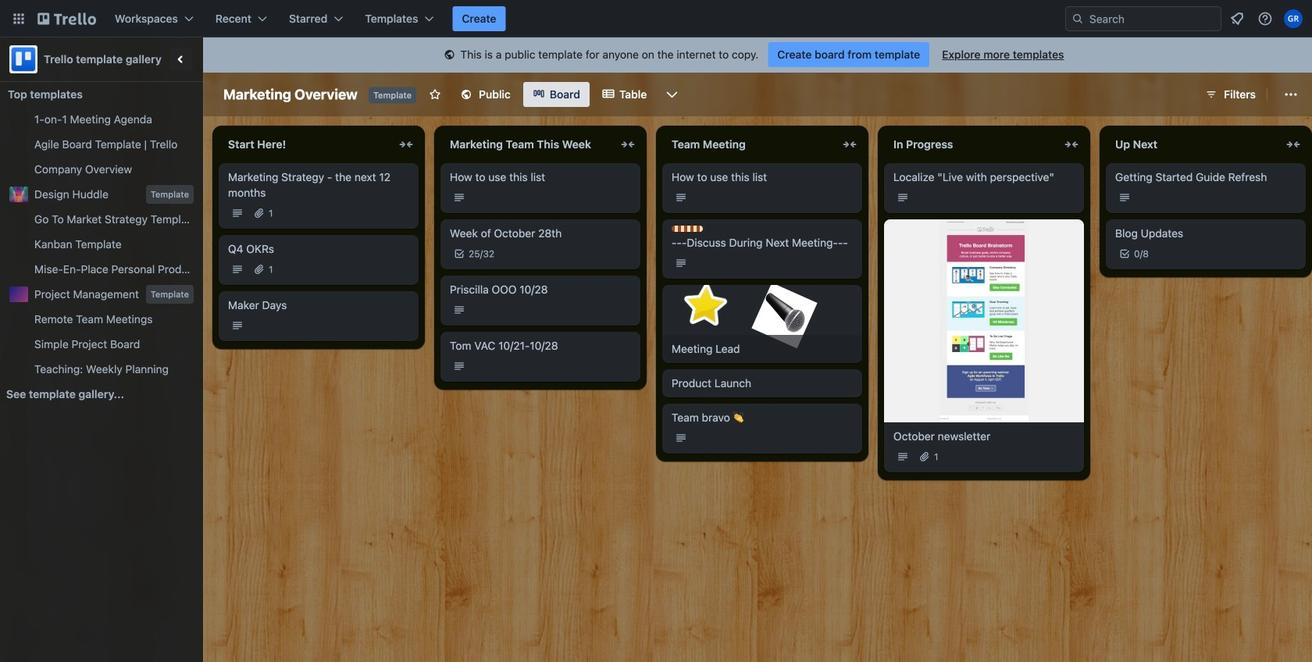 Task type: describe. For each thing, give the bounding box(es) containing it.
workspace navigation collapse icon image
[[170, 48, 192, 70]]

Search field
[[1084, 8, 1221, 30]]

primary element
[[0, 0, 1312, 37]]

greg robinson (gregrobinson96) image
[[1284, 9, 1303, 28]]

5736211a5d65d7a43e62b18e image
[[752, 283, 818, 349]]

color: orange, title: none image
[[672, 226, 703, 232]]

0 notifications image
[[1228, 9, 1247, 28]]

customize views image
[[664, 87, 680, 102]]

3 collapse list image from the left
[[1284, 135, 1303, 154]]

1 collapse list image from the left
[[397, 135, 416, 154]]

show menu image
[[1283, 87, 1299, 102]]

sm image
[[442, 48, 457, 63]]

trello logo image
[[9, 45, 37, 73]]



Task type: vqa. For each thing, say whether or not it's contained in the screenshot.
'Open information menu' icon
yes



Task type: locate. For each thing, give the bounding box(es) containing it.
star image
[[679, 279, 732, 333]]

0 horizontal spatial collapse list image
[[619, 135, 637, 154]]

1 horizontal spatial collapse list image
[[840, 135, 859, 154]]

search image
[[1072, 12, 1084, 25]]

collapse list image
[[619, 135, 637, 154], [840, 135, 859, 154], [1284, 135, 1303, 154]]

open information menu image
[[1258, 11, 1273, 27]]

0 horizontal spatial collapse list image
[[397, 135, 416, 154]]

back to home image
[[37, 6, 96, 31]]

2 collapse list image from the left
[[840, 135, 859, 154]]

collapse list image
[[397, 135, 416, 154], [1062, 135, 1081, 154]]

Board name text field
[[216, 82, 365, 107]]

2 horizontal spatial collapse list image
[[1284, 135, 1303, 154]]

1 horizontal spatial collapse list image
[[1062, 135, 1081, 154]]

None text field
[[441, 132, 616, 157], [662, 132, 837, 157], [441, 132, 616, 157], [662, 132, 837, 157]]

2 collapse list image from the left
[[1062, 135, 1081, 154]]

star or unstar board image
[[429, 88, 441, 101]]

None text field
[[219, 132, 394, 157], [884, 132, 1059, 157], [1106, 132, 1281, 157], [219, 132, 394, 157], [884, 132, 1059, 157], [1106, 132, 1281, 157]]

1 collapse list image from the left
[[619, 135, 637, 154]]



